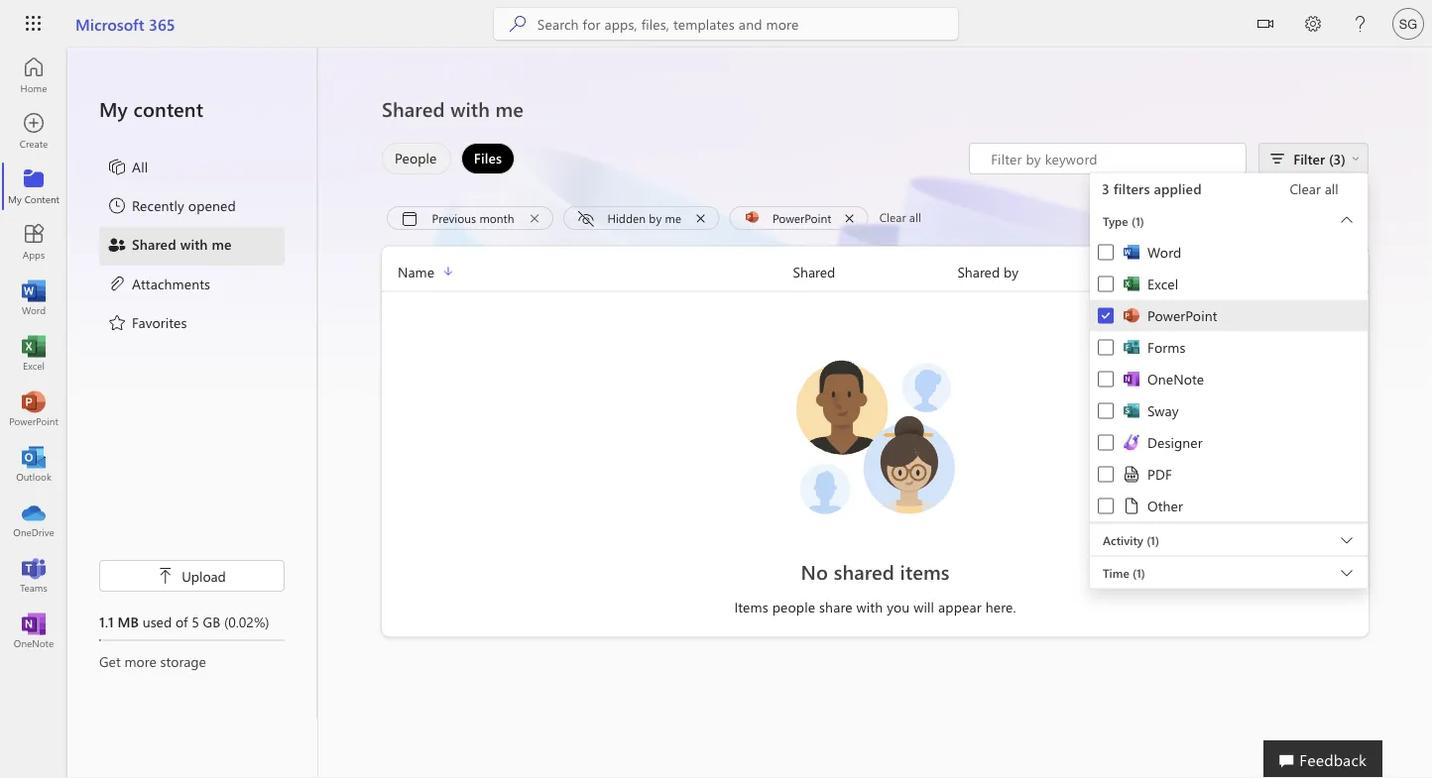 Task type: locate. For each thing, give the bounding box(es) containing it.
all up shared button
[[909, 209, 921, 225]]

1 vertical spatial activity
[[1103, 532, 1143, 548]]

1 horizontal spatial powerpoint
[[1148, 306, 1217, 325]]

0 vertical spatial me
[[495, 96, 524, 122]]

previous month button
[[387, 206, 553, 234]]

1 horizontal spatial clear all button
[[1267, 173, 1362, 205]]

by for hidden
[[649, 210, 662, 226]]

favorites element
[[107, 312, 187, 336]]

activity inside dropdown button
[[1103, 532, 1143, 548]]

apps image
[[24, 232, 44, 252]]

with up files
[[450, 96, 490, 122]]

clear all down filter
[[1290, 180, 1339, 198]]

all
[[1325, 180, 1339, 198], [909, 209, 921, 225]]

powerpoint up forms
[[1148, 306, 1217, 325]]

shared
[[834, 558, 895, 585]]

shared inside button
[[793, 262, 835, 281]]

365
[[149, 13, 175, 34]]

my content
[[99, 96, 203, 122]]

clear all button up shared button
[[873, 206, 927, 230]]

menu containing all
[[99, 149, 285, 343]]

with inside menu
[[180, 235, 208, 253]]

activity up time (1)
[[1103, 532, 1143, 548]]

word image
[[24, 288, 44, 307]]

previous month
[[432, 210, 514, 226]]

navigation
[[0, 48, 67, 659]]

by
[[649, 210, 662, 226], [1004, 262, 1019, 281]]

0 horizontal spatial clear all
[[879, 209, 921, 225]]

powerpoint button
[[729, 206, 869, 230]]

1 vertical spatial clear all
[[879, 209, 921, 225]]

1 vertical spatial (1)
[[1147, 532, 1159, 548]]

(1) right type
[[1132, 213, 1144, 229]]

activity
[[1122, 262, 1168, 281], [1103, 532, 1143, 548]]

with left you
[[857, 598, 883, 616]]

0 vertical spatial activity
[[1122, 262, 1168, 281]]

clear all button down filter
[[1267, 173, 1362, 205]]

forms checkbox item
[[1090, 332, 1368, 363]]

gb
[[203, 612, 220, 631]]

upload
[[182, 567, 226, 585]]

recently
[[132, 196, 184, 214]]

all down filter (3) 
[[1325, 180, 1339, 198]]

mb
[[118, 612, 139, 631]]

me down opened
[[212, 235, 232, 253]]

(0.02%)
[[224, 612, 269, 631]]

onenote
[[1148, 370, 1204, 388]]

1 vertical spatial me
[[665, 210, 681, 226]]

applied
[[1154, 180, 1202, 198]]

1 horizontal spatial menu
[[1090, 237, 1368, 523]]

powerpoint inside 'checkbox item'
[[1148, 306, 1217, 325]]

shared with me down recently opened element
[[132, 235, 232, 253]]

powerpoint
[[773, 210, 831, 226], [1148, 306, 1217, 325]]

(1) for time (1)
[[1133, 565, 1145, 581]]

1 vertical spatial all
[[909, 209, 921, 225]]

filter
[[1293, 149, 1325, 168]]

with
[[450, 96, 490, 122], [180, 235, 208, 253], [857, 598, 883, 616]]

sg button
[[1385, 0, 1432, 48]]

me right hidden
[[665, 210, 681, 226]]

clear all
[[1290, 180, 1339, 198], [879, 209, 921, 225]]

you
[[887, 598, 910, 616]]

1 vertical spatial with
[[180, 235, 208, 253]]

other checkbox item
[[1090, 489, 1368, 523]]

excel image
[[24, 343, 44, 363]]

activity for activity
[[1122, 262, 1168, 281]]

1 horizontal spatial clear
[[1290, 180, 1321, 198]]

0 vertical spatial by
[[649, 210, 662, 226]]

here.
[[986, 598, 1016, 616]]

0 vertical spatial clear all
[[1290, 180, 1339, 198]]

1 vertical spatial by
[[1004, 262, 1019, 281]]

1.1
[[99, 612, 114, 631]]

0 vertical spatial shared with me
[[382, 96, 524, 122]]

me
[[495, 96, 524, 122], [665, 210, 681, 226], [212, 235, 232, 253]]

clear up shared button
[[879, 209, 906, 225]]

storage
[[160, 652, 206, 670]]

clear down filter
[[1290, 180, 1321, 198]]

items
[[900, 558, 950, 585]]

0 horizontal spatial shared with me
[[132, 235, 232, 253]]

(1) for type (1)
[[1132, 213, 1144, 229]]

all
[[132, 157, 148, 176]]

0 horizontal spatial me
[[212, 235, 232, 253]]

people
[[772, 598, 815, 616]]

time (1)
[[1103, 565, 1145, 581]]

menu
[[99, 149, 285, 343], [1090, 237, 1368, 523]]

files
[[474, 149, 502, 167]]

1 vertical spatial clear all button
[[873, 206, 927, 230]]

0 horizontal spatial powerpoint
[[773, 210, 831, 226]]

(1) down other
[[1147, 532, 1159, 548]]

0 horizontal spatial all
[[909, 209, 921, 225]]

0 vertical spatial (1)
[[1132, 213, 1144, 229]]

time
[[1103, 565, 1129, 581]]

by inside button
[[1004, 262, 1019, 281]]

1 vertical spatial shared with me
[[132, 235, 232, 253]]

None search field
[[494, 8, 958, 40]]

month
[[479, 210, 514, 226]]

1 vertical spatial clear
[[879, 209, 906, 225]]

0 vertical spatial clear all button
[[1267, 173, 1362, 205]]

(1) right the time
[[1133, 565, 1145, 581]]

 button
[[1242, 0, 1289, 51]]

powerpoint checkbox item
[[1090, 300, 1368, 332]]

menu containing word
[[1090, 237, 1368, 523]]

1 horizontal spatial by
[[1004, 262, 1019, 281]]

Filter by keyword text field
[[989, 149, 1236, 169]]

excel checkbox item
[[1090, 268, 1368, 300]]

none search field inside microsoft 365 banner
[[494, 8, 958, 40]]

clear all up shared button
[[879, 209, 921, 225]]

me inside button
[[665, 210, 681, 226]]

0 vertical spatial with
[[450, 96, 490, 122]]

outlook image
[[24, 454, 44, 474]]

will
[[914, 598, 934, 616]]

sway checkbox item
[[1090, 395, 1368, 427]]

status
[[969, 143, 1247, 175]]

activity for activity (1)
[[1103, 532, 1143, 548]]

shared
[[382, 96, 445, 122], [132, 235, 176, 253], [793, 262, 835, 281], [958, 262, 1000, 281]]

with down recently opened
[[180, 235, 208, 253]]

2 horizontal spatial me
[[665, 210, 681, 226]]

0 vertical spatial powerpoint
[[773, 210, 831, 226]]

activity down the 'word'
[[1122, 262, 1168, 281]]

row
[[382, 260, 1369, 292]]

clear
[[1290, 180, 1321, 198], [879, 209, 906, 225]]

files tab
[[456, 143, 520, 175]]

onenote checkbox item
[[1090, 363, 1368, 395]]

shared with me inside shared with me element
[[132, 235, 232, 253]]

by inside button
[[649, 210, 662, 226]]

0 horizontal spatial menu
[[99, 149, 285, 343]]

designer
[[1148, 433, 1203, 452]]

powerpoint image
[[24, 399, 44, 419]]

2 vertical spatial (1)
[[1133, 565, 1145, 581]]

empty state icon image
[[786, 348, 965, 526]]

2 vertical spatial with
[[857, 598, 883, 616]]

0 horizontal spatial by
[[649, 210, 662, 226]]

1 horizontal spatial with
[[450, 96, 490, 122]]

0 horizontal spatial clear all button
[[873, 206, 927, 230]]

3
[[1102, 180, 1110, 198]]

opened
[[188, 196, 236, 214]]

2 horizontal spatial with
[[857, 598, 883, 616]]

used
[[143, 612, 172, 631]]

0 horizontal spatial with
[[180, 235, 208, 253]]

powerpoint up shared button
[[773, 210, 831, 226]]

home image
[[24, 65, 44, 85]]

hidden by me button
[[563, 206, 720, 234]]

1 vertical spatial powerpoint
[[1148, 306, 1217, 325]]

2 vertical spatial me
[[212, 235, 232, 253]]

get more storage button
[[99, 652, 285, 671]]

no shared items status
[[629, 558, 1122, 586]]

all element
[[107, 157, 148, 180]]

shared button
[[793, 260, 958, 283]]

shared with me up files
[[382, 96, 524, 122]]


[[158, 568, 174, 584]]

me up files
[[495, 96, 524, 122]]

(1)
[[1132, 213, 1144, 229], [1147, 532, 1159, 548], [1133, 565, 1145, 581]]

filter (3) 
[[1293, 149, 1360, 168]]

1 horizontal spatial all
[[1325, 180, 1339, 198]]

type (1)
[[1103, 213, 1144, 229]]

1 horizontal spatial clear all
[[1290, 180, 1339, 198]]

menu inside the 'my content left pane navigation' navigation
[[99, 149, 285, 343]]

shared with me
[[382, 96, 524, 122], [132, 235, 232, 253]]

clear all for the bottom clear all button
[[879, 209, 921, 225]]

(1) inside dropdown button
[[1132, 213, 1144, 229]]

activity inside column header
[[1122, 262, 1168, 281]]

by for shared
[[1004, 262, 1019, 281]]

clear all button
[[1267, 173, 1362, 205], [873, 206, 927, 230]]

shared by
[[958, 262, 1019, 281]]

more
[[124, 652, 156, 670]]

tab list
[[377, 143, 520, 175]]



Task type: vqa. For each thing, say whether or not it's contained in the screenshot.
the right presentation
no



Task type: describe. For each thing, give the bounding box(es) containing it.
appear
[[938, 598, 982, 616]]

other
[[1148, 497, 1183, 515]]

content
[[133, 96, 203, 122]]

sway
[[1148, 402, 1179, 420]]

attachments element
[[107, 273, 210, 297]]

forms
[[1148, 338, 1186, 357]]

excel
[[1148, 275, 1178, 293]]

teams image
[[24, 565, 44, 585]]

row containing name
[[382, 260, 1369, 292]]

hidden by me
[[607, 210, 681, 226]]

get more storage
[[99, 652, 206, 670]]

previous
[[432, 210, 476, 226]]

type (1) button
[[1090, 205, 1368, 237]]

onenote image
[[24, 621, 44, 641]]

get
[[99, 652, 121, 670]]

activity (1)
[[1103, 532, 1159, 548]]

hidden
[[607, 210, 646, 226]]

powerpoint inside button
[[773, 210, 831, 226]]

activity (1) button
[[1090, 524, 1368, 556]]

sg
[[1399, 16, 1417, 31]]

shared by button
[[958, 260, 1122, 283]]

create image
[[24, 121, 44, 141]]

(3)
[[1329, 149, 1346, 168]]

my content left pane navigation navigation
[[67, 48, 317, 719]]

recently opened
[[132, 196, 236, 214]]

microsoft 365 banner
[[0, 0, 1432, 51]]

favorites
[[132, 313, 187, 331]]

0 vertical spatial clear
[[1290, 180, 1321, 198]]

feedback button
[[1264, 741, 1383, 779]]

my
[[99, 96, 128, 122]]

shared inside button
[[958, 262, 1000, 281]]


[[1258, 16, 1273, 32]]

designer checkbox item
[[1090, 427, 1368, 459]]

clear all for the topmost clear all button
[[1290, 180, 1339, 198]]

0 vertical spatial all
[[1325, 180, 1339, 198]]

items people share with you will appear here.
[[734, 598, 1016, 616]]

items
[[734, 598, 768, 616]]

5
[[192, 612, 199, 631]]

 upload
[[158, 567, 226, 585]]

pdf
[[1148, 465, 1172, 484]]

filters
[[1114, 180, 1150, 198]]

microsoft
[[75, 13, 144, 34]]

1 horizontal spatial me
[[495, 96, 524, 122]]

attachments
[[132, 274, 210, 292]]

1.1 mb used of 5 gb (0.02%)
[[99, 612, 269, 631]]

pdf checkbox item
[[1090, 458, 1368, 491]]

activity, column 4 of 4 column header
[[1122, 260, 1369, 283]]

word checkbox item
[[1090, 237, 1368, 268]]

Search box. Suggestions appear as you type. search field
[[537, 8, 958, 40]]

recently opened element
[[107, 196, 236, 219]]

name button
[[382, 260, 793, 283]]

of
[[176, 612, 188, 631]]

onedrive image
[[24, 510, 44, 530]]

shared inside menu
[[132, 235, 176, 253]]

(1) for activity (1)
[[1147, 532, 1159, 548]]


[[1352, 155, 1360, 163]]

type
[[1103, 213, 1128, 229]]

feedback
[[1300, 749, 1367, 770]]

no shared items
[[801, 558, 950, 585]]

people tab
[[377, 143, 456, 175]]

0 horizontal spatial clear
[[879, 209, 906, 225]]

microsoft 365
[[75, 13, 175, 34]]

with inside status
[[857, 598, 883, 616]]

me inside menu
[[212, 235, 232, 253]]

items people share with you will appear here. status
[[629, 598, 1122, 617]]

1 horizontal spatial shared with me
[[382, 96, 524, 122]]

time (1) button
[[1090, 557, 1368, 589]]

share
[[819, 598, 853, 616]]

name
[[398, 262, 434, 281]]

my content image
[[24, 177, 44, 196]]

3 filters applied
[[1102, 180, 1202, 198]]

people
[[395, 149, 437, 167]]

tab list containing people
[[377, 143, 520, 175]]

no
[[801, 558, 828, 585]]

shared with me element
[[107, 235, 232, 258]]

word
[[1148, 243, 1182, 261]]



